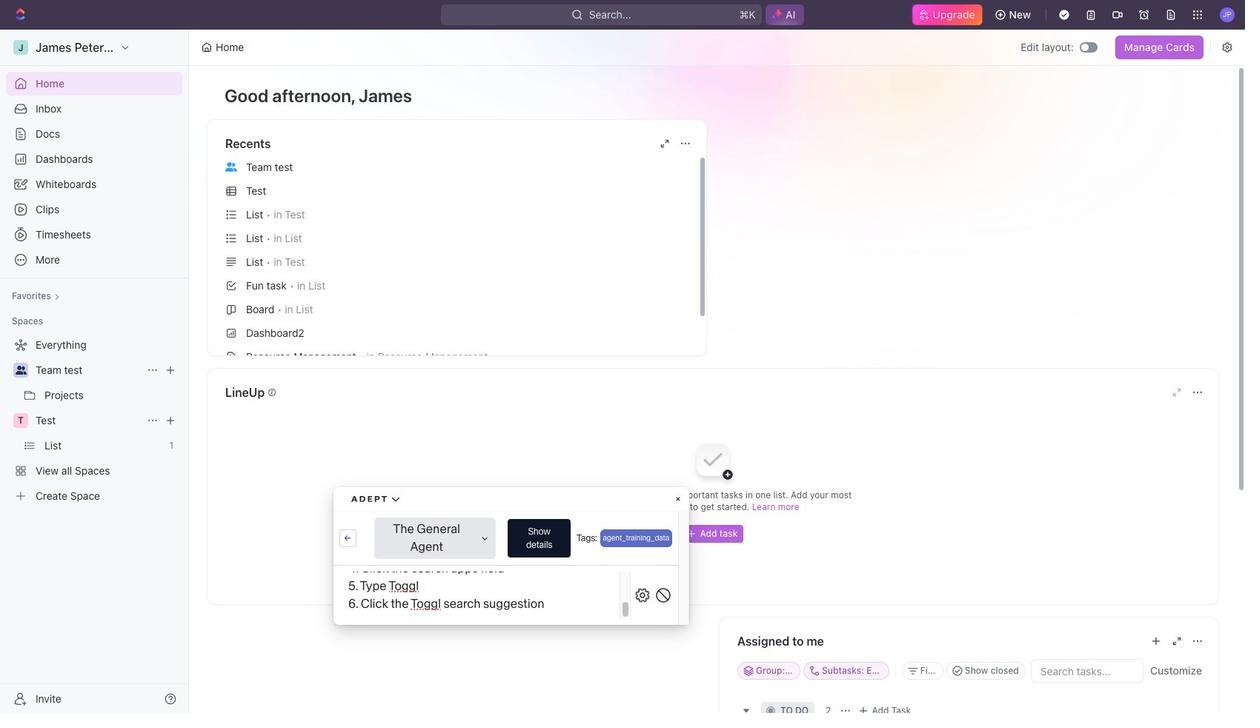 Task type: describe. For each thing, give the bounding box(es) containing it.
Search tasks... text field
[[1032, 660, 1143, 683]]

0 vertical spatial user group image
[[225, 162, 237, 172]]



Task type: vqa. For each thing, say whether or not it's contained in the screenshot.
user group image
yes



Task type: locate. For each thing, give the bounding box(es) containing it.
sidebar navigation
[[0, 30, 192, 714]]

0 horizontal spatial user group image
[[15, 366, 26, 375]]

1 vertical spatial user group image
[[15, 366, 26, 375]]

user group image inside the "sidebar" navigation
[[15, 366, 26, 375]]

james peterson's workspace, , element
[[13, 40, 28, 55]]

test, , element
[[13, 414, 28, 428]]

user group image
[[225, 162, 237, 172], [15, 366, 26, 375]]

1 horizontal spatial user group image
[[225, 162, 237, 172]]

tree inside the "sidebar" navigation
[[6, 334, 182, 508]]

tree
[[6, 334, 182, 508]]



